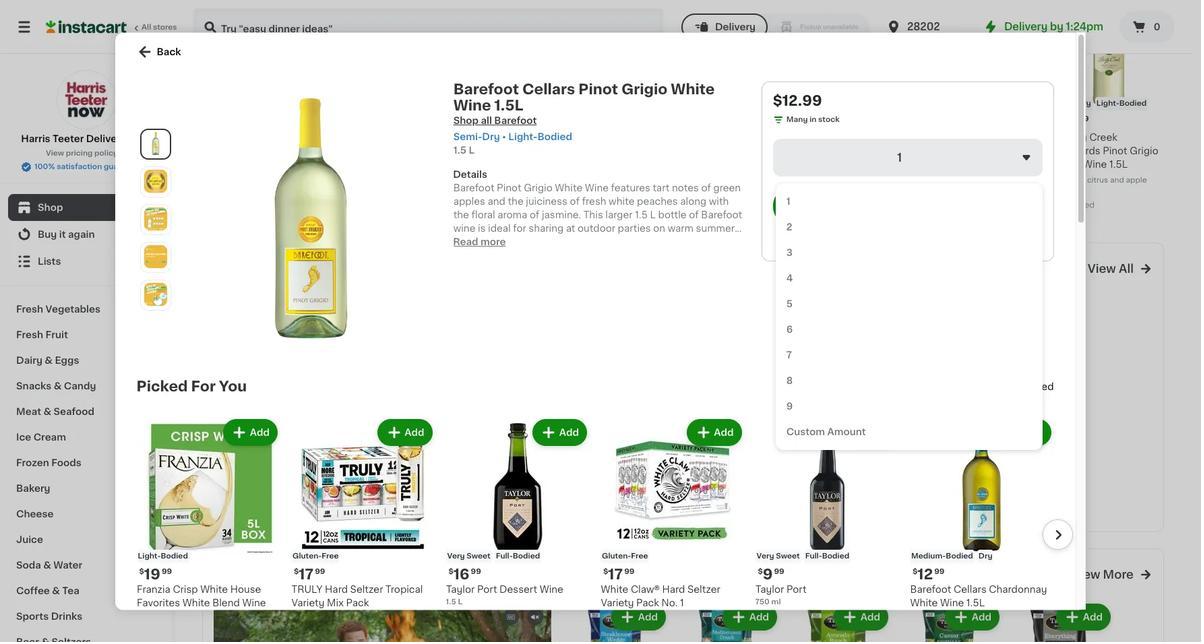 Task type: vqa. For each thing, say whether or not it's contained in the screenshot.
x to the top
yes



Task type: describe. For each thing, give the bounding box(es) containing it.
more
[[481, 237, 506, 246]]

dairy & eggs link
[[8, 348, 164, 374]]

product group containing 5
[[446, 0, 556, 185]]

0
[[1154, 22, 1161, 32]]

shop inside "barefoot cellars pinot grigio white wine 1.5l shop all barefoot semi-dry • light-bodied 1.5 l"
[[454, 115, 479, 125]]

frozen foods link
[[8, 450, 164, 476]]

sponsored badge image for white
[[1054, 202, 1094, 210]]

harris teeter delivery now
[[21, 134, 151, 144]]

wine inside franzia crisp white house favorites white blend wine
[[242, 598, 266, 608]]

save for 4
[[828, 482, 846, 489]]

very sweet full-bodied for 9
[[757, 552, 850, 559]]

17 for truly hard seltzer tropical variety mix pack
[[299, 567, 314, 581]]

sweet for 16
[[467, 552, 491, 559]]

favorites
[[137, 598, 180, 608]]

barefoot
[[494, 115, 537, 125]]

oz for tropical
[[324, 611, 333, 619]]

bodied inside "barefoot cellars pinot grigio white wine 1.5l shop all barefoot semi-dry • light-bodied 1.5 l"
[[538, 131, 572, 141]]

99 for truly hard seltzer tropical variety mix pack
[[315, 567, 326, 575]]

of inside the notes of citrus, apple, jasmine, and peach
[[348, 163, 356, 170]]

many in stock down $12.99
[[787, 115, 840, 123]]

all stores link
[[46, 8, 178, 46]]

product group containing 12
[[911, 416, 1055, 643]]

very for 9
[[757, 552, 775, 559]]

ice cream link
[[8, 425, 164, 450]]

view for toss out delivery!
[[1072, 570, 1101, 581]]

change™ for $ 4 seeds of change™ organic brown and wild rice with tomato & roasted garlic rice
[[830, 426, 875, 435]]

seltzer for white claw® hard seltzer variety pack no. 3
[[810, 146, 843, 156]]

cheese link
[[8, 502, 164, 527]]

1.5 inside "barefoot cellars pinot grigio white wine 1.5l shop all barefoot semi-dry • light-bodied 1.5 l"
[[454, 145, 467, 154]]

stores
[[153, 24, 177, 31]]

brown inside $ 4 seeds of change™ organic quinoa & brown rice with garlic rice
[[563, 453, 593, 462]]

harris for harris teeter™ vitamin d whole milk
[[446, 133, 474, 142]]

100% satisfaction guarantee button
[[21, 159, 151, 173]]

organic for $ 4 seeds of change™ organic brown and wild rice with tomato & roasted garlic rice
[[786, 439, 823, 449]]

enlarge white wines barefoot barefoot cellars pinot grigio white wine 1.5l angle_left (opens in a new tab) image
[[144, 169, 168, 193]]

variety for truly hard seltzer tropical variety mix pack
[[292, 598, 325, 608]]

soda & water link
[[8, 553, 164, 579]]

soda & water
[[16, 561, 82, 570]]

taylor farms image
[[214, 560, 244, 591]]

cheese
[[16, 510, 54, 519]]

out
[[287, 561, 313, 576]]

franzia crisp white house favorites white blend wine
[[137, 585, 266, 608]]

fresh vegetables
[[16, 305, 100, 314]]

lists link
[[8, 248, 164, 275]]

0 vertical spatial all
[[142, 24, 151, 31]]

in down $12.99
[[810, 115, 817, 123]]

barefoot for barefoot cellars pinot grigio white wine 1.5l shop all barefoot semi-dry • light-bodied 1.5 l
[[454, 82, 519, 96]]

99 for white claw® hard seltzer variety pack no. 1
[[625, 567, 635, 575]]

fl
[[317, 611, 322, 619]]

enlarge white wines barefoot barefoot cellars pinot grigio white wine 1.5l lifestyle (opens in a new tab) image
[[144, 282, 168, 306]]

1 horizontal spatial oz
[[688, 466, 697, 473]]

sponsored badge image for and
[[324, 215, 365, 223]]

99 for franzia crisp white house favorites white blend wine
[[162, 567, 172, 575]]

large inside harris teeter large white eggs
[[995, 133, 1022, 142]]

l inside "barefoot cellars pinot grigio white wine 1.5l shop all barefoot semi-dry • light-bodied 1.5 l"
[[469, 145, 475, 154]]

and inside product group
[[1111, 176, 1125, 184]]

and inside seeds of change™ organic brown jasmine with cilantro and a hint of lime rice
[[674, 466, 692, 476]]

garlic inside $ 4 seeds of change™ organic quinoa & brown rice with garlic rice
[[563, 466, 591, 476]]

list
[[1028, 239, 1043, 248]]

$ for white claw® hard seltzer variety pack no. 3
[[813, 115, 818, 123]]

coffee
[[16, 587, 50, 596]]

candy
[[64, 382, 96, 391]]

1.5l inside "barefoot cellars pinot grigio white wine 1.5l shop all barefoot semi-dry • light-bodied 1.5 l"
[[495, 98, 524, 112]]

wine inside barefoot cellars chardonnay white wine 1.5l
[[941, 598, 964, 608]]

1.5l inside barefoot cellars chardonnay white wine 1.5l
[[967, 598, 985, 608]]

$ 5 29
[[448, 114, 474, 129]]

1 for 1 2 3 4 5 6 7 8 9 custom amount
[[787, 196, 791, 206]]

add to list button
[[974, 235, 1043, 252]]

dairy
[[16, 356, 42, 365]]

wine inside barefoot cellars pinot grigio white wine 1.5l
[[385, 146, 409, 156]]

1:24pm
[[1066, 22, 1104, 32]]

change™ for $ 4 seeds of change™ organic quinoa & brown rice with garlic rice
[[607, 426, 653, 435]]

8.5
[[674, 466, 687, 473]]

light- inside "barefoot cellars pinot grigio white wine 1.5l shop all barefoot semi-dry • light-bodied 1.5 l"
[[509, 131, 538, 141]]

add to list
[[994, 239, 1043, 248]]

creek
[[1090, 133, 1118, 142]]

large ripe avocado
[[689, 133, 783, 142]]

harris teeter™ whole strawberries button
[[202, 0, 313, 185]]

truly
[[292, 585, 323, 594]]

29
[[464, 115, 474, 123]]

$ 4 seeds of change™ organic brown and wild rice with tomato & roasted garlic rice
[[786, 408, 890, 476]]

1.5l inside barefoot cellars pinot grigio white wine 1.5l
[[411, 146, 430, 156]]

white inside white claw® hard seltzer variety pack no. 3 12 x 12 oz
[[810, 133, 838, 142]]

add inside button
[[994, 239, 1014, 248]]

gluten- for truly hard seltzer tropical variety mix pack
[[293, 552, 322, 559]]

3 inside white claw® hard seltzer variety pack no. 3 12 x 12 oz
[[829, 160, 835, 169]]

stock down quinoa
[[608, 479, 630, 487]]

crisp
[[173, 585, 198, 594]]

wine inside "barefoot cellars pinot grigio white wine 1.5l shop all barefoot semi-dry • light-bodied 1.5 l"
[[454, 98, 491, 112]]

0 horizontal spatial buy any 2, save $2 see eligible items
[[563, 498, 635, 518]]

semi- inside "barefoot cellars pinot grigio white wine 1.5l shop all barefoot semi-dry • light-bodied 1.5 l"
[[454, 131, 482, 141]]

ripe
[[718, 133, 740, 142]]

ice
[[16, 433, 31, 442]]

of up jasmine at bottom right
[[706, 426, 716, 435]]

white inside liberty creek vineyards pinot grigio white wine 1.5l
[[1054, 160, 1081, 169]]

custom
[[787, 427, 826, 436]]

5 inside product group
[[453, 114, 463, 129]]

coffee & tea
[[16, 587, 79, 596]]

$ 19 99
[[140, 567, 172, 581]]

for
[[363, 255, 385, 269]]

white wines barefoot barefoot cellars pinot grigio white wine 1.5l hero image
[[185, 92, 437, 344]]

$ 9 99
[[759, 567, 785, 581]]

no. for 1
[[662, 598, 678, 608]]

policy
[[94, 150, 118, 157]]

white inside harris teeter large white eggs
[[932, 146, 960, 156]]

1 vertical spatial shop
[[38, 203, 63, 212]]

buy it again
[[38, 230, 95, 239]]

harris teeter delivery now logo image
[[56, 70, 116, 129]]

claw® for 3
[[840, 133, 869, 142]]

0 horizontal spatial delivery
[[86, 134, 127, 144]]

medium-
[[912, 552, 947, 559]]

product group containing 19
[[137, 416, 281, 640]]

apple
[[1126, 176, 1147, 184]]

wild
[[786, 453, 806, 462]]

real
[[388, 255, 421, 269]]

99 for taylor port
[[775, 567, 785, 575]]

4 inside $ 4 seeds of change™ organic brown and wild rice with tomato & roasted garlic rice
[[793, 408, 803, 422]]

stock down peach
[[369, 202, 391, 210]]

0 horizontal spatial $2
[[625, 498, 635, 506]]

& for water
[[43, 561, 51, 570]]

buzzballz chillers lime 'rita cocktail
[[567, 133, 676, 156]]

grigio for barefoot cellars pinot grigio white wine 1.5l
[[324, 146, 353, 156]]

2 horizontal spatial light-
[[1097, 100, 1120, 107]]

2
[[787, 222, 793, 231]]

picked
[[137, 379, 188, 393]]

$ for truly hard seltzer tropical variety mix pack
[[294, 567, 299, 575]]

sweet for 9
[[777, 552, 800, 559]]

notes for notes of citrus, apple, jasmine, and peach
[[324, 163, 346, 170]]

taylor for 9
[[756, 585, 784, 594]]

9 inside 1 2 3 4 5 6 7 8 9 custom amount
[[787, 401, 794, 411]]

citrus
[[1088, 176, 1109, 184]]

pinot for barefoot cellars pinot grigio white wine 1.5l shop all barefoot semi-dry • light-bodied 1.5 l
[[579, 82, 618, 96]]

1.5 inside taylor port dessert wine 1.5 l
[[446, 598, 457, 605]]

$ for white claw® hard seltzer variety pack no. 1
[[604, 567, 609, 575]]

eligible for 4
[[802, 494, 830, 502]]

milk
[[488, 146, 507, 156]]

whole inside harris teeter™ whole strawberries
[[274, 133, 304, 142]]

whole inside harris teeter™ vitamin d whole milk
[[456, 146, 486, 156]]

in down milk
[[482, 172, 489, 180]]

notes for notes of citrus and apple
[[1054, 176, 1076, 184]]

17 for white claw® hard seltzer variety pack no. 1
[[609, 567, 624, 581]]

peach
[[372, 174, 396, 181]]

3 inside 1 2 3 4 5 6 7 8 9 custom amount
[[787, 247, 793, 257]]

eating
[[312, 255, 360, 269]]

coffee & tea link
[[8, 579, 164, 604]]

instacart logo image
[[46, 19, 127, 35]]

tomato
[[855, 453, 890, 462]]

x inside truly hard seltzer tropical variety mix pack 12 x 12 fl oz
[[301, 611, 306, 619]]

notes of citrus, apple, jasmine, and peach
[[324, 163, 406, 181]]

nsored inside healthy eating for real life. nsored
[[265, 274, 291, 282]]

cellars for barefoot cellars chardonnay white wine 1.5l
[[954, 585, 987, 594]]

liberty creek vineyards pinot grigio white wine 1.5l
[[1054, 133, 1159, 169]]

vitamin
[[517, 133, 553, 142]]

teeter for delivery
[[53, 134, 84, 144]]

stock down $12.99
[[819, 115, 840, 123]]

semi-dry light-bodied
[[1055, 100, 1147, 107]]

7
[[787, 350, 793, 359]]

seeds inside seeds of change™ organic brown jasmine with cilantro and a hint of lime rice
[[674, 426, 704, 435]]

5 inside 1 2 3 4 5 6 7 8 9 custom amount
[[787, 299, 793, 308]]

many down harris teeter™ vitamin d whole milk
[[459, 172, 480, 180]]

99 inside 10 99
[[1079, 115, 1089, 123]]

l down notes of citrus and apple
[[1066, 191, 1070, 199]]

$4.19 element
[[689, 113, 800, 131]]

taylor for 16
[[446, 585, 475, 594]]

gluten-free for white claw® hard seltzer variety pack no. 3
[[812, 100, 858, 107]]

harris for harris teeter delivery now
[[21, 134, 50, 144]]

many down $ 4 seeds of change™ organic quinoa & brown rice with garlic rice
[[577, 479, 598, 487]]

now
[[129, 134, 151, 144]]

white inside white claw® hard seltzer variety pack no. 1 12 pack
[[601, 585, 629, 594]]

buy any 2, save $2 see eligible items for 19
[[674, 482, 746, 502]]

many down harris teeter large white eggs
[[946, 172, 967, 180]]

2 horizontal spatial dry
[[1078, 100, 1092, 107]]

stock down milk
[[491, 172, 512, 180]]

0 horizontal spatial save
[[606, 498, 624, 506]]

snacks
[[16, 382, 51, 391]]

0 horizontal spatial eligible
[[579, 510, 607, 518]]

barefoot for barefoot cellars chardonnay white wine 1.5l
[[911, 585, 952, 594]]

2, for 4
[[820, 482, 827, 489]]

all
[[481, 115, 492, 125]]

pricing
[[66, 150, 93, 157]]

sports drinks link
[[8, 604, 164, 630]]

wine inside taylor port dessert wine 1.5 l
[[540, 585, 564, 594]]

1 for 1
[[898, 152, 903, 163]]

nsored inside toss out delivery! spo nsored
[[265, 581, 291, 588]]

28202 button
[[886, 8, 967, 46]]

l inside taylor port dessert wine 1.5 l
[[458, 598, 463, 605]]

of right hint
[[725, 466, 734, 476]]

17 for white claw® hard seltzer variety pack no. 3
[[818, 114, 833, 129]]

back button
[[137, 43, 181, 59]]

seeds for $ 4 seeds of change™ organic brown and wild rice with tomato & roasted garlic rice
[[786, 426, 815, 435]]

notes of citrus and apple
[[1054, 176, 1147, 184]]

hard inside truly hard seltzer tropical variety mix pack 12 x 12 fl oz
[[325, 585, 348, 594]]

$ 17 99 for white claw® hard seltzer variety pack no. 3
[[813, 114, 844, 129]]

4 inside 1 2 3 4 5 6 7 8 9 custom amount
[[787, 273, 794, 283]]

variety for white claw® hard seltzer variety pack no. 1
[[601, 598, 634, 608]]

$ 17 99 for white claw® hard seltzer variety pack no. 1
[[604, 567, 635, 581]]

brown inside $ 4 seeds of change™ organic brown and wild rice with tomato & roasted garlic rice
[[826, 439, 856, 449]]

d
[[446, 146, 453, 156]]

0 vertical spatial semi-
[[1055, 100, 1078, 107]]

gluten-free for truly hard seltzer tropical variety mix pack
[[293, 552, 339, 559]]

4 19
[[682, 408, 702, 422]]

water
[[54, 561, 82, 570]]

to
[[1016, 239, 1026, 248]]

cilantro
[[739, 453, 777, 462]]

l down jasmine,
[[336, 189, 341, 196]]

cellars for barefoot cellars pinot grigio white wine 1.5l shop all barefoot semi-dry • light-bodied 1.5 l
[[522, 82, 575, 96]]

100% satisfaction guarantee
[[34, 163, 143, 171]]

we've made it easy to eat organic image
[[214, 295, 552, 485]]

seeds of change image
[[214, 254, 244, 284]]

very sweet full-bodied for 16
[[448, 552, 541, 559]]

delivery for delivery
[[715, 22, 756, 32]]

cellars for barefoot cellars pinot grigio white wine 1.5l
[[367, 133, 400, 142]]

items for 4
[[832, 494, 853, 502]]

seltzer for white claw® hard seltzer variety pack no. 1
[[688, 585, 721, 594]]

enlarge white wines barefoot barefoot cellars pinot grigio white wine 1.5l angle_right (opens in a new tab) image
[[144, 207, 168, 231]]

of inside product group
[[1078, 176, 1086, 184]]

many down jasmine,
[[337, 202, 359, 210]]

and inside $ 4 seeds of change™ organic brown and wild rice with tomato & roasted garlic rice
[[858, 439, 876, 449]]

white inside barefoot cellars pinot grigio white wine 1.5l
[[355, 146, 383, 156]]

$ 16 99
[[449, 567, 482, 581]]

12 inside product group
[[918, 567, 934, 581]]

you
[[219, 379, 247, 393]]

details
[[454, 169, 488, 179]]

in down $ 4 seeds of change™ organic quinoa & brown rice with garlic rice
[[600, 479, 607, 487]]

$ 17 99 for truly hard seltzer tropical variety mix pack
[[294, 567, 326, 581]]

1.5 down jasmine,
[[324, 189, 334, 196]]

•
[[502, 131, 506, 141]]

shop link
[[8, 194, 164, 221]]

port for 9
[[787, 585, 807, 594]]

many in stock down milk
[[459, 172, 512, 180]]

wine inside liberty creek vineyards pinot grigio white wine 1.5l
[[1084, 160, 1107, 169]]

service type group
[[682, 13, 870, 40]]

save for 19
[[717, 482, 735, 489]]

large inside button
[[689, 133, 716, 142]]

product group containing 9
[[756, 416, 900, 607]]

x inside white claw® hard seltzer variety pack no. 3 12 x 12 oz
[[820, 172, 825, 180]]

pinot inside liberty creek vineyards pinot grigio white wine 1.5l
[[1103, 146, 1128, 156]]

& inside $ 4 seeds of change™ organic quinoa & brown rice with garlic rice
[[640, 439, 647, 449]]

avocado
[[742, 133, 783, 142]]

foods
[[51, 459, 81, 468]]

sports
[[16, 612, 49, 622]]



Task type: locate. For each thing, give the bounding box(es) containing it.
1 vertical spatial barefoot
[[324, 133, 365, 142]]

variety for white claw® hard seltzer variety pack no. 3
[[846, 146, 879, 156]]

grigio up chillers in the top of the page
[[622, 82, 668, 96]]

many in stock down $ 4 seeds of change™ organic quinoa & brown rice with garlic rice
[[577, 479, 630, 487]]

of left amount
[[818, 426, 827, 435]]

2 full- from the left
[[806, 552, 823, 559]]

with inside $ 4 seeds of change™ organic quinoa & brown rice with garlic rice
[[619, 453, 639, 462]]

1 horizontal spatial teeter
[[963, 133, 993, 142]]

very up 16
[[448, 552, 465, 559]]

gluten-free for white claw® hard seltzer variety pack no. 1
[[602, 552, 649, 559]]

taylor port 750 ml
[[756, 585, 807, 605]]

garlic inside $ 4 seeds of change™ organic brown and wild rice with tomato & roasted garlic rice
[[838, 466, 866, 476]]

many in stock down harris teeter large white eggs
[[946, 172, 999, 180]]

large left ripe
[[689, 133, 716, 142]]

barefoot up citrus,
[[324, 133, 365, 142]]

save down quinoa
[[606, 498, 624, 506]]

0 horizontal spatial large
[[689, 133, 716, 142]]

seltzer inside white claw® hard seltzer variety pack no. 3 12 x 12 oz
[[810, 146, 843, 156]]

change™ inside $ 4 seeds of change™ organic quinoa & brown rice with garlic rice
[[607, 426, 653, 435]]

0 horizontal spatial lime
[[653, 133, 676, 142]]

2 vertical spatial view
[[1072, 570, 1101, 581]]

fresh inside fresh fruit link
[[16, 330, 43, 340]]

1 very sweet full-bodied from the left
[[448, 552, 541, 559]]

juice
[[16, 535, 43, 545]]

full- for 16
[[496, 552, 513, 559]]

1 vertical spatial fresh
[[16, 330, 43, 340]]

with inside $ 4 seeds of change™ organic brown and wild rice with tomato & roasted garlic rice
[[832, 453, 852, 462]]

2 seeds from the left
[[674, 426, 704, 435]]

dry inside item carousel region
[[979, 552, 993, 559]]

1 horizontal spatial eggs
[[962, 146, 986, 156]]

organic left quinoa
[[563, 439, 601, 449]]

barefoot for barefoot cellars pinot grigio white wine 1.5l
[[324, 133, 365, 142]]

change™ up cilantro
[[719, 426, 764, 435]]

of
[[348, 163, 356, 170], [1078, 176, 1086, 184], [595, 426, 605, 435], [706, 426, 716, 435], [818, 426, 827, 435], [725, 466, 734, 476]]

with down amount
[[832, 453, 852, 462]]

white claw® hard seltzer variety pack no. 3 12 x 12 oz
[[810, 133, 904, 180]]

harris teeter™ vitamin d whole milk
[[446, 133, 553, 156]]

0 horizontal spatial 9
[[764, 567, 773, 581]]

1 large from the left
[[689, 133, 716, 142]]

2 very sweet full-bodied from the left
[[757, 552, 850, 559]]

1.5l inside liberty creek vineyards pinot grigio white wine 1.5l
[[1110, 160, 1128, 169]]

pinot inside barefoot cellars pinot grigio white wine 1.5l
[[403, 133, 427, 142]]

guarantee
[[104, 163, 143, 171]]

gluten- for white claw® hard seltzer variety pack no. 3
[[812, 100, 841, 107]]

2 sweet from the left
[[777, 552, 800, 559]]

harris for harris teeter™ whole strawberries
[[202, 133, 230, 142]]

gluten-free up white claw® hard seltzer variety pack no. 3 12 x 12 oz on the right of page
[[812, 100, 858, 107]]

delivery button
[[682, 13, 768, 40]]

1 horizontal spatial large
[[995, 133, 1022, 142]]

& down wild
[[786, 466, 793, 476]]

hard for white claw® hard seltzer variety pack no. 1
[[662, 585, 685, 594]]

cellars
[[522, 82, 575, 96], [367, 133, 400, 142], [954, 585, 987, 594]]

l right d
[[469, 145, 475, 154]]

enlarge white wines barefoot barefoot cellars pinot grigio white wine 1.5l angle_top (opens in a new tab) image
[[144, 244, 168, 269]]

variety inside white claw® hard seltzer variety pack no. 3 12 x 12 oz
[[846, 146, 879, 156]]

variety inside truly hard seltzer tropical variety mix pack 12 x 12 fl oz
[[292, 598, 325, 608]]

1 vertical spatial eggs
[[55, 356, 79, 365]]

of up jasmine,
[[348, 163, 356, 170]]

very sweet full-bodied up $ 16 99
[[448, 552, 541, 559]]

2 port from the left
[[787, 585, 807, 594]]

free up white claw® hard seltzer variety pack no. 1 12 pack at the right of the page
[[632, 552, 649, 559]]

0 horizontal spatial 1
[[680, 598, 684, 608]]

of up quinoa
[[595, 426, 605, 435]]

item carousel region
[[118, 411, 1073, 643]]

large ripe avocado button
[[689, 0, 800, 160]]

dry up 10 99
[[1078, 100, 1092, 107]]

wine up citrus
[[1084, 160, 1107, 169]]

of inside $ 4 seeds of change™ organic brown and wild rice with tomato & roasted garlic rice
[[818, 426, 827, 435]]

organic inside seeds of change™ organic brown jasmine with cilantro and a hint of lime rice
[[674, 439, 712, 449]]

see
[[674, 494, 689, 502], [786, 494, 800, 502], [563, 510, 578, 518]]

1 horizontal spatial notes
[[1054, 176, 1076, 184]]

$ inside $ 4 seeds of change™ organic brown and wild rice with tomato & roasted garlic rice
[[788, 408, 793, 416]]

claw® for 1
[[631, 585, 660, 594]]

any down roasted
[[804, 482, 818, 489]]

2 horizontal spatial seeds
[[786, 426, 815, 435]]

2 horizontal spatial $2
[[848, 482, 857, 489]]

light- inside item carousel region
[[138, 552, 161, 559]]

tea
[[62, 587, 79, 596]]

in down the notes of citrus, apple, jasmine, and peach
[[361, 202, 367, 210]]

1 very from the left
[[448, 552, 465, 559]]

gluten-free
[[812, 100, 858, 107], [293, 552, 339, 559], [602, 552, 649, 559]]

3 seeds from the left
[[786, 426, 815, 435]]

1 vertical spatial 9
[[764, 567, 773, 581]]

buzzballz
[[567, 133, 612, 142]]

for
[[192, 379, 216, 393]]

view for healthy eating for real life.
[[1088, 264, 1117, 275]]

2 horizontal spatial gluten-free
[[812, 100, 858, 107]]

0 vertical spatial no.
[[810, 160, 827, 169]]

light- up creek
[[1097, 100, 1120, 107]]

eggs inside harris teeter large white eggs
[[962, 146, 986, 156]]

full- up taylor port 750 ml
[[806, 552, 823, 559]]

2 organic from the left
[[674, 439, 712, 449]]

$ for taylor port dessert wine
[[449, 567, 454, 575]]

teeter inside harris teeter large white eggs
[[963, 133, 993, 142]]

$ 17 99 up truly
[[294, 567, 326, 581]]

view more
[[1072, 570, 1134, 581]]

taylor
[[446, 585, 475, 594], [756, 585, 784, 594]]

0 horizontal spatial any
[[581, 498, 595, 506]]

99 inside $ 19 99
[[162, 567, 172, 575]]

$ for franzia crisp white house favorites white blend wine
[[140, 567, 145, 575]]

2 horizontal spatial free
[[841, 100, 858, 107]]

rice inside seeds of change™ organic brown jasmine with cilantro and a hint of lime rice
[[674, 480, 695, 489]]

0 horizontal spatial items
[[609, 510, 631, 518]]

$2
[[737, 482, 746, 489], [848, 482, 857, 489], [625, 498, 635, 506]]

0 vertical spatial cellars
[[522, 82, 575, 96]]

hard for white claw® hard seltzer variety pack no. 3
[[872, 133, 895, 142]]

1 organic from the left
[[563, 439, 601, 449]]

jasmine,
[[324, 174, 355, 181]]

eggs
[[962, 146, 986, 156], [55, 356, 79, 365]]

sweet up $ 9 99
[[777, 552, 800, 559]]

strawberries
[[202, 146, 262, 156]]

cellars up barefoot
[[522, 82, 575, 96]]

sponsored badge image
[[1054, 202, 1094, 210], [324, 215, 365, 223]]

full- for 9
[[806, 552, 823, 559]]

tropical
[[386, 585, 423, 594]]

1.5
[[454, 145, 467, 154], [324, 189, 334, 196], [1054, 191, 1064, 199], [446, 598, 457, 605]]

0 vertical spatial nsored
[[265, 274, 291, 282]]

notes
[[324, 163, 346, 170], [1054, 176, 1076, 184]]

& for tea
[[52, 587, 60, 596]]

1 vertical spatial x
[[301, 611, 306, 619]]

fresh for fresh fruit
[[16, 330, 43, 340]]

free
[[841, 100, 858, 107], [322, 552, 339, 559], [632, 552, 649, 559]]

taylor down 16
[[446, 585, 475, 594]]

1 horizontal spatial brown
[[714, 439, 744, 449]]

0 horizontal spatial with
[[619, 453, 639, 462]]

any for 19
[[692, 482, 707, 489]]

$ 17 99 up white claw® hard seltzer variety pack no. 1 12 pack at the right of the page
[[604, 567, 635, 581]]

free for truly hard seltzer tropical variety mix pack
[[322, 552, 339, 559]]

0 horizontal spatial whole
[[274, 133, 304, 142]]

750
[[756, 598, 770, 605]]

2 teeter™ from the left
[[476, 133, 515, 142]]

99 inside $ 9 99
[[775, 567, 785, 575]]

1 port from the left
[[477, 585, 497, 594]]

& right soda on the bottom of page
[[43, 561, 51, 570]]

& for candy
[[54, 382, 62, 391]]

harris inside harris teeter large white eggs
[[932, 133, 960, 142]]

juice link
[[8, 527, 164, 553]]

taylor inside taylor port 750 ml
[[756, 585, 784, 594]]

light-
[[1097, 100, 1120, 107], [509, 131, 538, 141], [138, 552, 161, 559]]

0 horizontal spatial x
[[301, 611, 306, 619]]

fresh inside fresh vegetables link
[[16, 305, 43, 314]]

1 horizontal spatial sweet
[[777, 552, 800, 559]]

$ inside $ 4 seeds of change™ organic quinoa & brown rice with garlic rice
[[566, 408, 571, 416]]

0 vertical spatial shop
[[454, 115, 479, 125]]

1 vertical spatial oz
[[688, 466, 697, 473]]

2 horizontal spatial brown
[[826, 439, 856, 449]]

many in stock down the notes of citrus, apple, jasmine, and peach
[[337, 202, 391, 210]]

no. inside white claw® hard seltzer variety pack no. 1 12 pack
[[662, 598, 678, 608]]

2 fresh from the top
[[16, 330, 43, 340]]

enlarge white wines barefoot barefoot cellars pinot grigio white wine 1.5l hero (opens in a new tab) image
[[144, 131, 168, 155]]

fresh fruit link
[[8, 322, 164, 348]]

$2 down cilantro
[[737, 482, 746, 489]]

3 change™ from the left
[[830, 426, 875, 435]]

product group
[[202, 0, 313, 185], [324, 0, 435, 226], [446, 0, 556, 185], [567, 0, 678, 181], [689, 0, 800, 160], [810, 0, 921, 210], [932, 0, 1043, 185], [1054, 0, 1165, 213], [563, 295, 669, 520], [674, 295, 780, 504], [786, 295, 891, 504], [137, 416, 281, 640], [292, 416, 436, 637], [446, 416, 590, 607], [601, 416, 745, 637], [756, 416, 900, 607], [911, 416, 1055, 643], [563, 601, 669, 643], [674, 601, 780, 643], [786, 601, 891, 643], [897, 601, 1003, 643], [1008, 601, 1114, 643]]

change™ inside seeds of change™ organic brown jasmine with cilantro and a hint of lime rice
[[719, 426, 764, 435]]

17 down $12.99
[[818, 114, 833, 129]]

2 vertical spatial nsored
[[265, 581, 291, 588]]

harris for harris teeter large white eggs
[[932, 133, 960, 142]]

meat & seafood
[[16, 407, 94, 417]]

12 inside white claw® hard seltzer variety pack no. 1 12 pack
[[601, 611, 609, 619]]

stock down harris teeter large white eggs
[[977, 172, 999, 180]]

port inside taylor port 750 ml
[[787, 585, 807, 594]]

2 horizontal spatial see
[[786, 494, 800, 502]]

lists
[[38, 257, 61, 266]]

1 vertical spatial whole
[[456, 146, 486, 156]]

5 up 6
[[787, 299, 793, 308]]

teeter™ for vitamin
[[476, 133, 515, 142]]

gluten- for white claw® hard seltzer variety pack no. 1
[[602, 552, 632, 559]]

1 field
[[774, 138, 1043, 176]]

1 horizontal spatial all
[[1119, 264, 1134, 275]]

gluten- up white claw® hard seltzer variety pack no. 1 12 pack at the right of the page
[[602, 552, 632, 559]]

2 vertical spatial dry
[[979, 552, 993, 559]]

seeds of change™ organic brown jasmine with cilantro and a hint of lime rice
[[674, 426, 777, 489]]

cellars inside barefoot cellars chardonnay white wine 1.5l
[[954, 585, 987, 594]]

1.5 down notes of citrus and apple
[[1054, 191, 1064, 199]]

drinks
[[51, 612, 82, 622]]

grigio
[[622, 82, 668, 96], [324, 146, 353, 156], [1130, 146, 1159, 156]]

barefoot cellars pinot grigio white wine 1.5l
[[324, 133, 430, 156]]

cellars inside barefoot cellars pinot grigio white wine 1.5l
[[367, 133, 400, 142]]

2 horizontal spatial cellars
[[954, 585, 987, 594]]

toss out delivery! spo nsored
[[249, 561, 381, 588]]

grigio up jasmine,
[[324, 146, 353, 156]]

l down 16
[[458, 598, 463, 605]]

$2 for 19
[[737, 482, 746, 489]]

vineyards
[[1054, 146, 1101, 156]]

1 vertical spatial cellars
[[367, 133, 400, 142]]

notes down vineyards
[[1054, 176, 1076, 184]]

2 with from the left
[[717, 453, 737, 462]]

barefoot inside barefoot cellars chardonnay white wine 1.5l
[[911, 585, 952, 594]]

seltzer inside white claw® hard seltzer variety pack no. 1 12 pack
[[688, 585, 721, 594]]

healthy
[[249, 255, 309, 269]]

items for 19
[[720, 494, 742, 502]]

lime down cilantro
[[737, 466, 760, 476]]

citrus,
[[358, 163, 381, 170]]

healthy eating for real life. nsored
[[249, 255, 457, 282]]

5 left 29
[[453, 114, 463, 129]]

0 vertical spatial oz
[[836, 172, 845, 180]]

9 inside product group
[[764, 567, 773, 581]]

2 horizontal spatial delivery
[[1005, 22, 1048, 32]]

pinot up apple,
[[403, 133, 427, 142]]

with for $ 4 seeds of change™ organic quinoa & brown rice with garlic rice
[[619, 453, 639, 462]]

organic for $ 4 seeds of change™ organic quinoa & brown rice with garlic rice
[[563, 439, 601, 449]]

gluten-free up white claw® hard seltzer variety pack no. 1 12 pack at the right of the page
[[602, 552, 649, 559]]

17 up white claw® hard seltzer variety pack no. 1 12 pack at the right of the page
[[609, 567, 624, 581]]

white inside barefoot cellars chardonnay white wine 1.5l
[[911, 598, 938, 608]]

gluten- up out
[[293, 552, 322, 559]]

view pricing policy link
[[46, 148, 126, 159]]

0 horizontal spatial seltzer
[[350, 585, 383, 594]]

teeter™ inside harris teeter™ vitamin d whole milk
[[476, 133, 515, 142]]

19 for 4
[[693, 408, 702, 416]]

$2 down quinoa
[[625, 498, 635, 506]]

harris teeter™ whole strawberries
[[202, 133, 304, 156]]

2 horizontal spatial change™
[[830, 426, 875, 435]]

2 vertical spatial barefoot
[[911, 585, 952, 594]]

$ inside $ 16 99
[[449, 567, 454, 575]]

10
[[1061, 114, 1078, 129]]

$2 for 4
[[848, 482, 857, 489]]

2 horizontal spatial barefoot
[[911, 585, 952, 594]]

0 vertical spatial eggs
[[962, 146, 986, 156]]

99 for taylor port dessert wine
[[471, 567, 482, 575]]

teeter
[[963, 133, 993, 142], [53, 134, 84, 144]]

see for $
[[786, 494, 800, 502]]

1 vertical spatial claw®
[[631, 585, 660, 594]]

any down "a"
[[692, 482, 707, 489]]

any for 4
[[804, 482, 818, 489]]

1 vertical spatial lime
[[737, 466, 760, 476]]

shop up it
[[38, 203, 63, 212]]

change™ up 'tomato'
[[830, 426, 875, 435]]

1.5 right d
[[454, 145, 467, 154]]

spo
[[249, 581, 265, 588]]

0 horizontal spatial shop
[[38, 203, 63, 212]]

wine up 29
[[454, 98, 491, 112]]

& right quinoa
[[640, 439, 647, 449]]

1 taylor from the left
[[446, 585, 475, 594]]

with inside seeds of change™ organic brown jasmine with cilantro and a hint of lime rice
[[717, 453, 737, 462]]

17 up truly
[[299, 567, 314, 581]]

cellars down medium-bodied dry
[[954, 585, 987, 594]]

pack inside white claw® hard seltzer variety pack no. 3 12 x 12 oz
[[881, 146, 904, 156]]

1.5l left d
[[411, 146, 430, 156]]

lime inside buzzballz chillers lime 'rita cocktail
[[653, 133, 676, 142]]

buy any 2, save $2 see eligible items down $ 4 seeds of change™ organic quinoa & brown rice with garlic rice
[[563, 498, 635, 518]]

None search field
[[193, 8, 664, 46]]

hint
[[702, 466, 722, 476]]

snacks & candy
[[16, 382, 96, 391]]

0 horizontal spatial taylor
[[446, 585, 475, 594]]

notes inside the notes of citrus, apple, jasmine, and peach
[[324, 163, 346, 170]]

sports drinks
[[16, 612, 82, 622]]

many down $12.99
[[787, 115, 808, 123]]

lime inside seeds of change™ organic brown jasmine with cilantro and a hint of lime rice
[[737, 466, 760, 476]]

eggs inside "link"
[[55, 356, 79, 365]]

white inside "barefoot cellars pinot grigio white wine 1.5l shop all barefoot semi-dry • light-bodied 1.5 l"
[[671, 82, 715, 96]]

0 horizontal spatial light-
[[138, 552, 161, 559]]

$2 down 'tomato'
[[848, 482, 857, 489]]

1 change™ from the left
[[607, 426, 653, 435]]

see for 4
[[674, 494, 689, 502]]

cream
[[33, 433, 66, 442]]

2 horizontal spatial 2,
[[820, 482, 827, 489]]

1 horizontal spatial claw®
[[840, 133, 869, 142]]

barefoot down $ 12 99
[[911, 585, 952, 594]]

grigio inside barefoot cellars pinot grigio white wine 1.5l
[[324, 146, 353, 156]]

$ inside $ 5 29
[[448, 115, 453, 123]]

1 horizontal spatial hard
[[662, 585, 685, 594]]

0 horizontal spatial organic
[[563, 439, 601, 449]]

barefoot inside barefoot cellars pinot grigio white wine 1.5l
[[324, 133, 365, 142]]

& for eggs
[[45, 356, 53, 365]]

add button
[[257, 1, 309, 25], [379, 1, 431, 25], [500, 1, 552, 25], [622, 1, 674, 25], [744, 1, 796, 25], [1108, 1, 1160, 25], [225, 420, 277, 444], [379, 420, 432, 444], [534, 420, 586, 444], [689, 420, 741, 444], [844, 420, 896, 444], [998, 420, 1051, 444], [613, 605, 665, 630], [724, 605, 776, 630], [835, 605, 887, 630], [947, 605, 999, 630], [1058, 605, 1110, 630]]

dry inside "barefoot cellars pinot grigio white wine 1.5l shop all barefoot semi-dry • light-bodied 1.5 l"
[[482, 131, 500, 141]]

teeter™ up milk
[[476, 133, 515, 142]]

2 large from the left
[[995, 133, 1022, 142]]

3 with from the left
[[832, 453, 852, 462]]

1 horizontal spatial seeds
[[674, 426, 704, 435]]

brown inside seeds of change™ organic brown jasmine with cilantro and a hint of lime rice
[[714, 439, 744, 449]]

99 right out
[[315, 567, 326, 575]]

1 horizontal spatial x
[[820, 172, 825, 180]]

1 with from the left
[[619, 453, 639, 462]]

wine up apple,
[[385, 146, 409, 156]]

99 for white claw® hard seltzer variety pack no. 3
[[834, 115, 844, 123]]

1.5 l down notes of citrus and apple
[[1054, 191, 1070, 199]]

2 garlic from the left
[[838, 466, 866, 476]]

grigio up apple
[[1130, 146, 1159, 156]]

1 teeter™ from the left
[[233, 133, 271, 142]]

claw® inside white claw® hard seltzer variety pack no. 1 12 pack
[[631, 585, 660, 594]]

& inside $ 4 seeds of change™ organic brown and wild rice with tomato & roasted garlic rice
[[786, 466, 793, 476]]

99 up white claw® hard seltzer variety pack no. 3 12 x 12 oz on the right of page
[[834, 115, 844, 123]]

whole
[[274, 133, 304, 142], [456, 146, 486, 156]]

0 horizontal spatial see
[[563, 510, 578, 518]]

grigio for barefoot cellars pinot grigio white wine 1.5l shop all barefoot semi-dry • light-bodied 1.5 l
[[622, 82, 668, 96]]

stock
[[819, 115, 840, 123], [491, 172, 512, 180], [977, 172, 999, 180], [369, 202, 391, 210], [608, 479, 630, 487]]

no. for 3
[[810, 160, 827, 169]]

1 vertical spatial notes
[[1054, 176, 1076, 184]]

0 horizontal spatial brown
[[563, 453, 593, 462]]

it
[[59, 230, 66, 239]]

wine
[[454, 98, 491, 112], [385, 146, 409, 156], [1084, 160, 1107, 169], [540, 585, 564, 594], [242, 598, 266, 608], [941, 598, 964, 608]]

harris inside harris teeter™ whole strawberries
[[202, 133, 230, 142]]

4 inside $ 4 seeds of change™ organic quinoa & brown rice with garlic rice
[[571, 408, 581, 422]]

satisfaction
[[57, 163, 102, 171]]

and down citrus,
[[357, 174, 371, 181]]

99 up white claw® hard seltzer variety pack no. 1 12 pack at the right of the page
[[625, 567, 635, 575]]

fresh fruit
[[16, 330, 68, 340]]

and inside the notes of citrus, apple, jasmine, and peach
[[357, 174, 371, 181]]

list box containing 1
[[776, 183, 1043, 450]]

99 right 10
[[1079, 115, 1089, 123]]

0 vertical spatial notes
[[324, 163, 346, 170]]

$ inside $ 12 99
[[913, 567, 918, 575]]

product group containing 16
[[446, 416, 590, 607]]

1 garlic from the left
[[563, 466, 591, 476]]

read more button
[[454, 235, 506, 248]]

0 horizontal spatial 2,
[[597, 498, 604, 506]]

with for $ 4 seeds of change™ organic brown and wild rice with tomato & roasted garlic rice
[[832, 453, 852, 462]]

0 vertical spatial fresh
[[16, 305, 43, 314]]

2 horizontal spatial organic
[[786, 439, 823, 449]]

with down quinoa
[[619, 453, 639, 462]]

2 horizontal spatial 1
[[898, 152, 903, 163]]

semi-
[[1055, 100, 1078, 107], [454, 131, 482, 141]]

0 horizontal spatial 1.5 l
[[324, 189, 341, 196]]

9 down the 8
[[787, 401, 794, 411]]

seeds for $ 4 seeds of change™ organic quinoa & brown rice with garlic rice
[[563, 426, 593, 435]]

notes up jasmine,
[[324, 163, 346, 170]]

full- up dessert
[[496, 552, 513, 559]]

28202
[[908, 22, 940, 32]]

pinot inside "barefoot cellars pinot grigio white wine 1.5l shop all barefoot semi-dry • light-bodied 1.5 l"
[[579, 82, 618, 96]]

1.5l down medium-bodied dry
[[967, 598, 985, 608]]

3 organic from the left
[[786, 439, 823, 449]]

0 horizontal spatial 19
[[145, 567, 161, 581]]

by
[[1051, 22, 1064, 32]]

2 horizontal spatial $ 17 99
[[813, 114, 844, 129]]

$4.79 element
[[202, 113, 313, 131]]

organic inside $ 4 seeds of change™ organic quinoa & brown rice with garlic rice
[[563, 439, 601, 449]]

1 horizontal spatial shop
[[454, 115, 479, 125]]

0 vertical spatial view
[[46, 150, 64, 157]]

gluten-free up toss out delivery! spo nsored
[[293, 552, 339, 559]]

view pricing policy
[[46, 150, 118, 157]]

& left tea
[[52, 587, 60, 596]]

2 taylor from the left
[[756, 585, 784, 594]]

product group containing 10
[[1054, 0, 1165, 213]]

1 vertical spatial no.
[[662, 598, 678, 608]]

$ for barefoot cellars chardonnay white wine 1.5l
[[913, 567, 918, 575]]

0 horizontal spatial port
[[477, 585, 497, 594]]

2, for 19
[[708, 482, 715, 489]]

pinot down creek
[[1103, 146, 1128, 156]]

$ for taylor port
[[759, 567, 764, 575]]

2 horizontal spatial save
[[828, 482, 846, 489]]

1 inside white claw® hard seltzer variety pack no. 1 12 pack
[[680, 598, 684, 608]]

& for seafood
[[43, 407, 51, 417]]

eligible for 19
[[691, 494, 719, 502]]

harris teeter large white eggs
[[932, 133, 1022, 156]]

19 for $
[[145, 567, 161, 581]]

teeter™ for whole
[[233, 133, 271, 142]]

19 up jasmine at bottom right
[[693, 408, 702, 416]]

sponsored badge image down jasmine,
[[324, 215, 365, 223]]

many in stock
[[787, 115, 840, 123], [459, 172, 512, 180], [946, 172, 999, 180], [337, 202, 391, 210], [577, 479, 630, 487]]

barefoot up the 'all' at top
[[454, 82, 519, 96]]

change™ up quinoa
[[607, 426, 653, 435]]

seeds inside $ 4 seeds of change™ organic quinoa & brown rice with garlic rice
[[563, 426, 593, 435]]

4
[[787, 273, 794, 283], [571, 408, 581, 422], [682, 408, 692, 422], [793, 408, 803, 422]]

life.
[[424, 255, 457, 269]]

1 horizontal spatial very
[[757, 552, 775, 559]]

of left citrus
[[1078, 176, 1086, 184]]

oz for seltzer
[[836, 172, 845, 180]]

2 horizontal spatial seltzer
[[810, 146, 843, 156]]

more
[[1104, 570, 1134, 581]]

port for 16
[[477, 585, 497, 594]]

1 horizontal spatial 9
[[787, 401, 794, 411]]

delivery for delivery by 1:24pm
[[1005, 22, 1048, 32]]

2 horizontal spatial any
[[804, 482, 818, 489]]

hard
[[872, 133, 895, 142], [325, 585, 348, 594], [662, 585, 685, 594]]

change™
[[607, 426, 653, 435], [719, 426, 764, 435], [830, 426, 875, 435]]

oz inside truly hard seltzer tropical variety mix pack 12 x 12 fl oz
[[324, 611, 333, 619]]

sponsored badge image down citrus
[[1054, 202, 1094, 210]]

in down harris teeter large white eggs
[[969, 172, 976, 180]]

2 very from the left
[[757, 552, 775, 559]]

buy any 2, save $2 see eligible items for 4
[[786, 482, 857, 502]]

99 for barefoot cellars chardonnay white wine 1.5l
[[935, 567, 945, 575]]

0 horizontal spatial sweet
[[467, 552, 491, 559]]

1 horizontal spatial lime
[[737, 466, 760, 476]]

fresh up fresh fruit
[[16, 305, 43, 314]]

1
[[898, 152, 903, 163], [787, 196, 791, 206], [680, 598, 684, 608]]

2 horizontal spatial variety
[[846, 146, 879, 156]]

1 horizontal spatial sponsored badge image
[[1054, 202, 1094, 210]]

1 full- from the left
[[496, 552, 513, 559]]

pack inside truly hard seltzer tropical variety mix pack 12 x 12 fl oz
[[346, 598, 369, 608]]

grigio inside liberty creek vineyards pinot grigio white wine 1.5l
[[1130, 146, 1159, 156]]

free for white claw® hard seltzer variety pack no. 1
[[632, 552, 649, 559]]

change™ inside $ 4 seeds of change™ organic brown and wild rice with tomato & roasted garlic rice
[[830, 426, 875, 435]]

very for 16
[[448, 552, 465, 559]]

free for white claw® hard seltzer variety pack no. 3
[[841, 100, 858, 107]]

seltzer inside truly hard seltzer tropical variety mix pack 12 x 12 fl oz
[[350, 585, 383, 594]]

organic up jasmine at bottom right
[[674, 439, 712, 449]]

meat & seafood link
[[8, 399, 164, 425]]

99 down medium-
[[935, 567, 945, 575]]

1 horizontal spatial 2,
[[708, 482, 715, 489]]

1 sweet from the left
[[467, 552, 491, 559]]

1 vertical spatial nsored
[[1022, 382, 1055, 391]]

0 vertical spatial 9
[[787, 401, 794, 411]]

1 horizontal spatial gluten-
[[602, 552, 632, 559]]

$ for harris teeter™ vitamin d whole milk
[[448, 115, 453, 123]]

variety inside white claw® hard seltzer variety pack no. 1 12 pack
[[601, 598, 634, 608]]

bakery link
[[8, 476, 164, 502]]

hard inside white claw® hard seltzer variety pack no. 1 12 pack
[[662, 585, 685, 594]]

12
[[810, 172, 818, 180], [826, 172, 834, 180], [918, 567, 934, 581], [292, 611, 300, 619], [308, 611, 315, 619], [601, 611, 609, 619]]

of inside $ 4 seeds of change™ organic quinoa & brown rice with garlic rice
[[595, 426, 605, 435]]

& left candy
[[54, 382, 62, 391]]

rice
[[595, 453, 617, 462], [809, 453, 830, 462], [593, 466, 614, 476], [868, 466, 889, 476], [674, 480, 695, 489]]

save
[[717, 482, 735, 489], [828, 482, 846, 489], [606, 498, 624, 506]]

1.5 l down jasmine,
[[324, 189, 341, 196]]

whole right d
[[456, 146, 486, 156]]

organic inside $ 4 seeds of change™ organic brown and wild rice with tomato & roasted garlic rice
[[786, 439, 823, 449]]

0 vertical spatial x
[[820, 172, 825, 180]]

1.5 l inside product group
[[1054, 191, 1070, 199]]

quinoa
[[603, 439, 637, 449]]

buy it again link
[[8, 221, 164, 248]]

0 vertical spatial barefoot
[[454, 82, 519, 96]]

0 horizontal spatial all
[[142, 24, 151, 31]]

list box
[[776, 183, 1043, 450]]

1 fresh from the top
[[16, 305, 43, 314]]

1 horizontal spatial see
[[674, 494, 689, 502]]

teeter for large
[[963, 133, 993, 142]]

1 horizontal spatial whole
[[456, 146, 486, 156]]

99 inside $ 16 99
[[471, 567, 482, 575]]

barefoot
[[454, 82, 519, 96], [324, 133, 365, 142], [911, 585, 952, 594]]

grigio inside "barefoot cellars pinot grigio white wine 1.5l shop all barefoot semi-dry • light-bodied 1.5 l"
[[622, 82, 668, 96]]

and up 'tomato'
[[858, 439, 876, 449]]

medium-bodied dry
[[912, 552, 993, 559]]

1 horizontal spatial dry
[[979, 552, 993, 559]]

1 horizontal spatial gluten-free
[[602, 552, 649, 559]]

1 horizontal spatial 17
[[609, 567, 624, 581]]

0 vertical spatial pinot
[[579, 82, 618, 96]]

product group containing harris teeter large white eggs
[[932, 0, 1043, 185]]

delivery!
[[316, 561, 381, 576]]

2 change™ from the left
[[719, 426, 764, 435]]

1 seeds from the left
[[563, 426, 593, 435]]

1 horizontal spatial teeter™
[[476, 133, 515, 142]]



